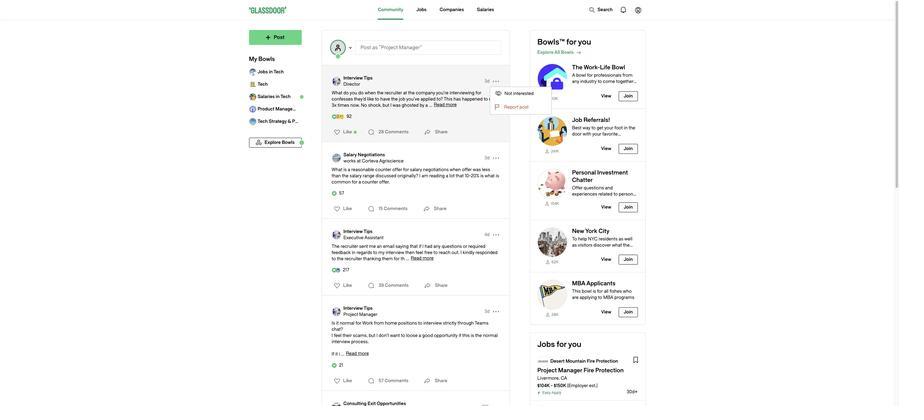 Task type: describe. For each thing, give the bounding box(es) containing it.
finance
[[573, 198, 588, 203]]

3d link for teams
[[485, 309, 490, 315]]

personal
[[619, 192, 637, 197]]

0 vertical spatial salary
[[410, 167, 422, 173]]

opportunity
[[434, 334, 458, 339]]

post
[[361, 45, 371, 51]]

if
[[332, 352, 335, 358]]

like button for interview tips executive assistant
[[330, 281, 354, 291]]

management
[[276, 107, 304, 112]]

am
[[422, 174, 429, 179]]

reading
[[430, 174, 445, 179]]

tech link
[[249, 78, 302, 91]]

feel inside the recruiter sent me an email saying that if i had any questions or required feedback in regards to my interview then feel free to reach out.  i kindly responded to the recruiter thanking them for th ...
[[416, 251, 424, 256]]

2 vertical spatial and
[[589, 198, 597, 203]]

agriscience
[[379, 159, 404, 164]]

image for post author image for director
[[332, 77, 341, 86]]

the for work-
[[573, 64, 583, 71]]

feel inside is it normal for work from home positions to interview strictly through teams chat? i feel their scams, but i don't want to loose a good opportunity if this is the normal interview process. if it i ...
[[334, 334, 342, 339]]

to right happened
[[484, 97, 488, 102]]

read more button for th
[[411, 256, 434, 261]]

i inside what do you do when the recruiter at the company you're interviewing for confesses they'd like to have the job you've applied to? this has happened to me 3x times now. no shock, but i was ghosted by a ...
[[391, 103, 392, 108]]

work-
[[584, 64, 601, 71]]

shock,
[[368, 103, 382, 108]]

0 vertical spatial mba
[[573, 281, 586, 288]]

want
[[390, 334, 400, 339]]

my
[[379, 251, 385, 256]]

1 vertical spatial salary
[[350, 174, 362, 179]]

(employer
[[568, 384, 589, 389]]

for up desert
[[557, 341, 567, 349]]

i left the had
[[423, 244, 424, 250]]

62k
[[552, 261, 559, 265]]

me inside the recruiter sent me an email saying that if i had any questions or required feedback in regards to my interview then feel free to reach out.  i kindly responded to the recruiter thanking them for th ...
[[369, 244, 376, 250]]

explore all bowls
[[538, 50, 574, 55]]

2 horizontal spatial as
[[619, 237, 624, 242]]

salaries in tech link
[[249, 91, 302, 103]]

is inside is it normal for work from home positions to interview strictly through teams chat? i feel their scams, but i don't want to loose a good opportunity if this is the normal interview process. if it i ...
[[471, 334, 475, 339]]

at inside what do you do when the recruiter at the company you're interviewing for confesses they'd like to have the job you've applied to? this has happened to me 3x times now. no shock, but i was ghosted by a ...
[[403, 91, 407, 96]]

3d for for
[[485, 79, 490, 84]]

0 vertical spatial it
[[336, 321, 339, 327]]

if inside the recruiter sent me an email saying that if i had any questions or required feedback in regards to my interview then feel free to reach out.  i kindly responded to the recruiter thanking them for th ...
[[419, 244, 422, 250]]

from inside 'the work-life bowl a bowl for professionals from any industry to come together and discuss the day-to-day happenings of work-life.'
[[623, 73, 633, 78]]

i left don't
[[377, 334, 378, 339]]

explore
[[538, 50, 554, 55]]

comments for 39 comments
[[385, 283, 409, 289]]

57 for 57 comments
[[379, 379, 384, 384]]

to right free
[[434, 251, 438, 256]]

4d link
[[485, 232, 490, 238]]

times
[[338, 103, 350, 108]]

that inside the recruiter sent me an email saying that if i had any questions or required feedback in regards to my interview then feel free to reach out.  i kindly responded to the recruiter thanking them for th ...
[[410, 244, 418, 250]]

post as "project manager"
[[361, 45, 422, 51]]

tech strategy & product
[[258, 119, 309, 124]]

kindly
[[463, 251, 475, 256]]

2 3d link from the top
[[485, 155, 490, 162]]

post as "project manager" button
[[355, 41, 501, 55]]

1 vertical spatial product
[[292, 119, 309, 124]]

and inside 'the work-life bowl a bowl for professionals from any industry to come together and discuss the day-to-day happenings of work-life.'
[[573, 85, 580, 91]]

1 like from the top
[[343, 130, 352, 135]]

project manager fire protection livermore, ca $104k - $150k (employer est.)
[[538, 368, 624, 389]]

2 3d from the top
[[485, 156, 490, 161]]

more for want
[[358, 352, 369, 357]]

in inside the recruiter sent me an email saying that if i had any questions or required feedback in regards to my interview then feel free to reach out.  i kindly responded to the recruiter thanking them for th ...
[[352, 251, 356, 256]]

if inside is it normal for work from home positions to interview strictly through teams chat? i feel their scams, but i don't want to loose a good opportunity if this is the normal interview process. if it i ...
[[459, 334, 462, 339]]

1 vertical spatial and
[[606, 186, 613, 191]]

for inside is it normal for work from home positions to interview strictly through teams chat? i feel their scams, but i don't want to loose a good opportunity if this is the normal interview process. if it i ...
[[356, 321, 362, 327]]

strategy
[[269, 119, 287, 124]]

4d
[[485, 233, 490, 238]]

not interested menu item
[[490, 87, 552, 101]]

not
[[505, 91, 512, 96]]

2 horizontal spatial interview
[[424, 321, 442, 327]]

search button
[[586, 4, 616, 16]]

the inside is it normal for work from home positions to interview strictly through teams chat? i feel their scams, but i don't want to loose a good opportunity if this is the normal interview process. if it i ...
[[476, 334, 482, 339]]

for inside 'the work-life bowl a bowl for professionals from any industry to come together and discuss the day-to-day happenings of work-life.'
[[588, 73, 593, 78]]

read more for i
[[346, 352, 369, 357]]

57 comments
[[379, 379, 409, 384]]

corteva
[[362, 159, 378, 164]]

works
[[344, 159, 356, 164]]

0 vertical spatial product
[[258, 107, 275, 112]]

have
[[381, 97, 390, 102]]

1 vertical spatial bowls
[[259, 56, 275, 63]]

est.)
[[590, 384, 598, 389]]

salary
[[344, 153, 357, 158]]

you for jobs for you
[[569, 341, 582, 349]]

28
[[379, 130, 384, 135]]

life.
[[615, 91, 622, 97]]

manager inside interview tips project manager
[[360, 313, 378, 318]]

interested
[[514, 91, 534, 96]]

you for what do you do when the recruiter at the company you're interviewing for confesses they'd like to have the job you've applied to? this has happened to me 3x times now. no shock, but i was ghosted by a ...
[[350, 91, 358, 96]]

related
[[599, 192, 613, 197]]

for up originally?
[[403, 167, 409, 173]]

easy
[[543, 391, 551, 396]]

saying
[[396, 244, 409, 250]]

reasonable
[[352, 167, 375, 173]]

executive assistant button
[[344, 235, 384, 242]]

bowl
[[612, 64, 626, 71]]

when inside what do you do when the recruiter at the company you're interviewing for confesses they'd like to have the job you've applied to? this has happened to me 3x times now. no shock, but i was ghosted by a ...
[[365, 91, 376, 96]]

who
[[623, 289, 632, 295]]

jobs for jobs in tech
[[258, 69, 268, 75]]

... inside what do you do when the recruiter at the company you're interviewing for confesses they'd like to have the job you've applied to? this has happened to me 3x times now. no shock, but i was ghosted by a ...
[[429, 103, 433, 108]]

job
[[573, 117, 583, 124]]

email
[[383, 244, 395, 250]]

image for post author image for executive
[[332, 231, 341, 240]]

community
[[378, 7, 404, 12]]

discover
[[594, 243, 611, 248]]

1 vertical spatial recruiter
[[341, 244, 358, 250]]

1 horizontal spatial normal
[[483, 334, 498, 339]]

image for post author image for project
[[332, 308, 341, 317]]

that inside what is a reasonable counter offer for salary negotiations when offer was less than the salary range discussed originally? i am reading a lot that 10-20% is what is common for a counter offer.
[[456, 174, 464, 179]]

life
[[601, 64, 611, 71]]

ca
[[561, 376, 568, 382]]

of
[[598, 91, 602, 97]]

community link
[[378, 0, 404, 20]]

more for then
[[423, 256, 434, 261]]

a left lot
[[446, 174, 449, 179]]

image for bowl image for mba applicants
[[538, 280, 568, 310]]

the left job at the top left of the page
[[391, 97, 398, 102]]

like button for salary negotiations works at corteva agriscience
[[330, 204, 354, 214]]

tech down jobs in tech
[[258, 82, 268, 87]]

interview tips link for executive
[[344, 229, 384, 235]]

any inside the recruiter sent me an email saying that if i had any questions or required feedback in regards to my interview then feel free to reach out.  i kindly responded to the recruiter thanking them for th ...
[[434, 244, 441, 250]]

read for ghosted
[[434, 102, 445, 108]]

discussed
[[376, 174, 397, 179]]

this
[[463, 334, 470, 339]]

jobs list element
[[530, 352, 646, 407]]

0 horizontal spatial normal
[[340, 321, 355, 327]]

2 offer from the left
[[462, 167, 472, 173]]

for inside what do you do when the recruiter at the company you're interviewing for confesses they'd like to have the job you've applied to? this has happened to me 3x times now. no shock, but i was ghosted by a ...
[[476, 91, 482, 96]]

responded
[[476, 251, 498, 256]]

to inside the personal investment chatter offer questions and experiences related to personal finance and investments
[[614, 192, 618, 197]]

read for th
[[411, 256, 422, 261]]

... for interview tips project manager
[[341, 352, 345, 358]]

post
[[520, 105, 529, 110]]

positions
[[399, 321, 417, 327]]

applying
[[580, 296, 597, 301]]

process.
[[352, 340, 369, 345]]

share button for 15 comments
[[422, 203, 447, 215]]

the up you've
[[408, 91, 415, 96]]

was inside what do you do when the recruiter at the company you're interviewing for confesses they'd like to have the job you've applied to? this has happened to me 3x times now. no shock, but i was ghosted by a ...
[[393, 103, 401, 108]]

when inside what is a reasonable counter offer for salary negotiations when offer was less than the salary range discussed originally? i am reading a lot that 10-20% is what is common for a counter offer.
[[450, 167, 461, 173]]

... for interview tips executive assistant
[[406, 257, 410, 262]]

to right want
[[401, 334, 405, 339]]

image for post author image for works
[[332, 154, 341, 163]]

0 vertical spatial counter
[[376, 167, 392, 173]]

0 vertical spatial bowls
[[561, 50, 574, 55]]

in for salaries
[[276, 94, 280, 100]]

a inside is it normal for work from home positions to interview strictly through teams chat? i feel their scams, but i don't want to loose a good opportunity if this is the normal interview process. if it i ...
[[419, 334, 421, 339]]

share for you're
[[435, 130, 448, 135]]

city
[[599, 228, 610, 235]]

investments
[[598, 198, 623, 203]]

tech strategy & product link
[[249, 116, 309, 128]]

tips for project
[[364, 306, 373, 312]]

jobs in tech link
[[249, 66, 302, 78]]

york
[[586, 228, 598, 235]]

the recruiter sent me an email saying that if i had any questions or required feedback in regards to my interview then feel free to reach out.  i kindly responded to the recruiter thanking them for th ...
[[332, 244, 498, 262]]

interview for executive
[[344, 229, 363, 235]]

interview tips link for project
[[344, 306, 378, 312]]

to-
[[615, 85, 621, 91]]

is
[[332, 321, 335, 327]]

i down chat?
[[332, 334, 333, 339]]

negotiations
[[358, 153, 385, 158]]

apply
[[552, 391, 562, 396]]

you for bowls™ for you
[[579, 38, 592, 47]]

comments for 28 comments
[[385, 130, 409, 135]]

has inside new york city to help nyc residents as well as visitors discover what the world's most popular city has to offer!
[[625, 249, 632, 254]]

a down reasonable
[[359, 180, 361, 185]]

92
[[347, 114, 352, 119]]

the work-life bowl a bowl for professionals from any industry to come together and discuss the day-to-day happenings of work-life.
[[573, 64, 634, 97]]

tech left strategy
[[258, 119, 268, 124]]

the up have
[[377, 91, 384, 96]]

company
[[416, 91, 435, 96]]

protection for manager
[[596, 368, 624, 375]]

easy apply
[[543, 391, 562, 396]]

salaries for salaries
[[477, 7, 495, 12]]

are
[[573, 296, 579, 301]]

1 vertical spatial mba
[[604, 296, 614, 301]]

for up explore all bowls
[[567, 38, 577, 47]]

"project
[[379, 45, 398, 51]]

manager inside project manager fire protection livermore, ca $104k - $150k (employer est.)
[[559, 368, 583, 375]]

15 comments button
[[367, 203, 409, 215]]

2 vertical spatial as
[[573, 243, 577, 248]]

popular
[[600, 249, 616, 254]]

the inside the recruiter sent me an email saying that if i had any questions or required feedback in regards to my interview then feel free to reach out.  i kindly responded to the recruiter thanking them for th ...
[[337, 257, 344, 262]]

any inside 'the work-life bowl a bowl for professionals from any industry to come together and discuss the day-to-day happenings of work-life.'
[[573, 79, 580, 84]]

like for interview tips project manager
[[343, 379, 352, 384]]

i right "out."
[[461, 251, 462, 256]]

image for bowl image for new york city
[[538, 228, 568, 258]]

2 vertical spatial recruiter
[[345, 257, 362, 262]]

share menu
[[490, 87, 552, 115]]

a
[[573, 73, 576, 78]]

10-
[[465, 174, 471, 179]]

3d for teams
[[485, 309, 490, 315]]

companies
[[440, 7, 464, 12]]

2 do from the left
[[359, 91, 364, 96]]



Task type: vqa. For each thing, say whether or not it's contained in the screenshot.
SALARIES related to Salaries
yes



Task type: locate. For each thing, give the bounding box(es) containing it.
bowl inside mba applicants this bowl is for all fishes who are applying to mba programs
[[582, 289, 592, 295]]

this right the to?
[[444, 97, 453, 102]]

project inside project manager fire protection livermore, ca $104k - $150k (employer est.)
[[538, 368, 557, 375]]

free
[[425, 251, 433, 256]]

i right shock,
[[391, 103, 392, 108]]

read more for ghosted
[[434, 102, 457, 108]]

mba up are
[[573, 281, 586, 288]]

no
[[361, 103, 367, 108]]

assistant
[[365, 236, 384, 241]]

what inside what do you do when the recruiter at the company you're interviewing for confesses they'd like to have the job you've applied to? this has happened to me 3x times now. no shock, but i was ghosted by a ...
[[332, 91, 343, 96]]

2 horizontal spatial and
[[606, 186, 613, 191]]

like button down "217" at left bottom
[[330, 281, 354, 291]]

2 vertical spatial read
[[346, 352, 357, 357]]

3 3d from the top
[[485, 309, 490, 315]]

has inside what do you do when the recruiter at the company you're interviewing for confesses they'd like to have the job you've applied to? this has happened to me 3x times now. no shock, but i was ghosted by a ...
[[454, 97, 461, 102]]

2 like button from the top
[[330, 204, 354, 214]]

3 tips from the top
[[364, 306, 373, 312]]

interview down email
[[386, 251, 405, 256]]

1 vertical spatial 57
[[379, 379, 384, 384]]

3 like from the top
[[343, 283, 352, 289]]

you've
[[407, 97, 420, 102]]

for
[[567, 38, 577, 47], [588, 73, 593, 78], [476, 91, 482, 96], [403, 167, 409, 173], [352, 180, 358, 185], [394, 257, 400, 262], [598, 289, 603, 295], [356, 321, 362, 327], [557, 341, 567, 349]]

the up a
[[573, 64, 583, 71]]

all
[[604, 289, 609, 295]]

interview tips project manager
[[344, 306, 378, 318]]

i inside what is a reasonable counter offer for salary negotiations when offer was less than the salary range discussed originally? i am reading a lot that 10-20% is what is common for a counter offer.
[[420, 174, 421, 179]]

like
[[367, 97, 374, 102]]

to inside 'the work-life bowl a bowl for professionals from any industry to come together and discuss the day-to-day happenings of work-life.'
[[598, 79, 602, 84]]

2 vertical spatial read more
[[346, 352, 369, 357]]

recruiter inside what do you do when the recruiter at the company you're interviewing for confesses they'd like to have the job you've applied to? this has happened to me 3x times now. no shock, but i was ghosted by a ...
[[385, 91, 402, 96]]

5 image for bowl image from the top
[[538, 280, 568, 310]]

questions inside the recruiter sent me an email saying that if i had any questions or required feedback in regards to my interview then feel free to reach out.  i kindly responded to the recruiter thanking them for th ...
[[442, 244, 462, 250]]

job
[[399, 97, 406, 102]]

interview inside interview tips project manager
[[344, 306, 363, 312]]

30d+
[[627, 390, 638, 395]]

in for jobs
[[269, 69, 273, 75]]

share for strictly
[[435, 379, 448, 384]]

comments for 57 comments
[[385, 379, 409, 384]]

0 vertical spatial bowl
[[577, 73, 586, 78]]

by
[[420, 103, 425, 108]]

recruiter
[[385, 91, 402, 96], [341, 244, 358, 250], [345, 257, 362, 262]]

image for post author image left executive
[[332, 231, 341, 240]]

1 horizontal spatial when
[[450, 167, 461, 173]]

like button for interview tips project manager
[[330, 377, 354, 387]]

2 vertical spatial in
[[352, 251, 356, 256]]

0 vertical spatial feel
[[416, 251, 424, 256]]

0 vertical spatial salaries
[[477, 7, 495, 12]]

0 vertical spatial you
[[579, 38, 592, 47]]

3 interview from the top
[[344, 306, 363, 312]]

lot
[[450, 174, 455, 179]]

protection for mountain
[[596, 359, 619, 365]]

questions up experiences on the top right of the page
[[584, 186, 604, 191]]

0 horizontal spatial salary
[[350, 174, 362, 179]]

0 horizontal spatial project
[[344, 313, 358, 318]]

2 tips from the top
[[364, 229, 373, 235]]

scams,
[[353, 334, 368, 339]]

0 vertical spatial me
[[489, 97, 496, 102]]

0 vertical spatial this
[[444, 97, 453, 102]]

2 vertical spatial read more button
[[346, 352, 369, 357]]

reach
[[439, 251, 451, 256]]

2 interview from the top
[[344, 229, 363, 235]]

10k link
[[538, 96, 568, 101]]

2 vertical spatial interview
[[332, 340, 350, 345]]

a down works
[[348, 167, 351, 173]]

toogle identity image
[[331, 40, 346, 55]]

the inside 'the work-life bowl a bowl for professionals from any industry to come together and discuss the day-to-day happenings of work-life.'
[[573, 64, 583, 71]]

report post menu item
[[490, 101, 552, 114]]

... down applied at the left top
[[429, 103, 433, 108]]

1 what from the top
[[332, 91, 343, 96]]

companies link
[[440, 0, 464, 20]]

jobs for jobs
[[417, 7, 427, 12]]

interview tips link up director
[[344, 75, 373, 82]]

1 horizontal spatial me
[[489, 97, 496, 102]]

the up common
[[342, 174, 349, 179]]

personal
[[573, 169, 596, 176]]

image for bowl image for job referrals!
[[538, 117, 568, 146]]

share button
[[423, 126, 448, 139], [422, 203, 447, 215], [423, 280, 448, 292]]

and down experiences on the top right of the page
[[589, 198, 597, 203]]

image for bowl image for the work-life bowl
[[538, 64, 568, 94]]

for right common
[[352, 180, 358, 185]]

0 horizontal spatial me
[[369, 244, 376, 250]]

the inside the recruiter sent me an email saying that if i had any questions or required feedback in regards to my interview then feel free to reach out.  i kindly responded to the recruiter thanking them for th ...
[[332, 244, 340, 250]]

1 do from the left
[[344, 91, 349, 96]]

new
[[573, 228, 585, 235]]

mba applicants this bowl is for all fishes who are applying to mba programs
[[573, 281, 635, 301]]

for up happened
[[476, 91, 482, 96]]

experiences
[[573, 192, 598, 197]]

comments inside 'button'
[[385, 130, 409, 135]]

interview up director
[[344, 76, 363, 81]]

3 image for bowl image from the top
[[538, 169, 568, 199]]

0 vertical spatial when
[[365, 91, 376, 96]]

my bowls
[[249, 56, 275, 63]]

1 vertical spatial what
[[612, 243, 622, 248]]

0 horizontal spatial read more
[[346, 352, 369, 357]]

0 vertical spatial from
[[623, 73, 633, 78]]

0 vertical spatial as
[[373, 45, 378, 51]]

bowls right the all
[[561, 50, 574, 55]]

tips for executive
[[364, 229, 373, 235]]

0 horizontal spatial questions
[[442, 244, 462, 250]]

tips inside interview tips director
[[364, 76, 373, 81]]

comments inside button
[[385, 379, 409, 384]]

to left my
[[373, 251, 378, 256]]

0 horizontal spatial if
[[419, 244, 422, 250]]

was inside what is a reasonable counter offer for salary negotiations when offer was less than the salary range discussed originally? i am reading a lot that 10-20% is what is common for a counter offer.
[[473, 167, 481, 173]]

in inside "link"
[[269, 69, 273, 75]]

interview down their
[[332, 340, 350, 345]]

tips up director button
[[364, 76, 373, 81]]

1 horizontal spatial has
[[625, 249, 632, 254]]

the inside new york city to help nyc residents as well as visitors discover what the world's most popular city has to offer!
[[624, 243, 630, 248]]

1 horizontal spatial salaries
[[477, 7, 495, 12]]

manager"
[[399, 45, 422, 51]]

but inside what do you do when the recruiter at the company you're interviewing for confesses they'd like to have the job you've applied to? this has happened to me 3x times now. no shock, but i was ghosted by a ...
[[383, 103, 390, 108]]

range
[[363, 174, 375, 179]]

1 vertical spatial you
[[350, 91, 358, 96]]

offer!
[[573, 255, 584, 261]]

discuss
[[581, 85, 597, 91]]

0 horizontal spatial mba
[[573, 281, 586, 288]]

2 horizontal spatial read more button
[[434, 102, 457, 108]]

read more button
[[434, 102, 457, 108], [411, 256, 434, 261], [346, 352, 369, 357]]

2 image for post author image from the top
[[332, 154, 341, 163]]

20%
[[471, 174, 480, 179]]

tips
[[364, 76, 373, 81], [364, 229, 373, 235], [364, 306, 373, 312]]

at inside 'salary negotiations works at corteva agriscience'
[[357, 159, 361, 164]]

new york city to help nyc residents as well as visitors discover what the world's most popular city has to offer!
[[573, 228, 638, 261]]

0 horizontal spatial do
[[344, 91, 349, 96]]

2 horizontal spatial ...
[[429, 103, 433, 108]]

investment
[[598, 169, 628, 176]]

1 vertical spatial project
[[538, 368, 557, 375]]

0 vertical spatial manager
[[360, 313, 378, 318]]

any
[[573, 79, 580, 84], [434, 244, 441, 250]]

4 image for post author image from the top
[[332, 308, 341, 317]]

at up job at the top left of the page
[[403, 91, 407, 96]]

2 horizontal spatial read more
[[434, 102, 457, 108]]

you down director
[[350, 91, 358, 96]]

like for salary negotiations works at corteva agriscience
[[343, 207, 352, 212]]

2 vertical spatial interview
[[344, 306, 363, 312]]

bowl up applying
[[582, 289, 592, 295]]

fire down desert mountain fire protection
[[584, 368, 595, 375]]

project inside interview tips project manager
[[344, 313, 358, 318]]

jobs link
[[417, 0, 427, 20]]

protection
[[596, 359, 619, 365], [596, 368, 624, 375]]

... inside is it normal for work from home positions to interview strictly through teams chat? i feel their scams, but i don't want to loose a good opportunity if this is the normal interview process. if it i ...
[[341, 352, 345, 358]]

1 horizontal spatial as
[[573, 243, 577, 248]]

1 vertical spatial at
[[357, 159, 361, 164]]

job referrals!
[[573, 117, 611, 124]]

1 vertical spatial what
[[332, 167, 343, 173]]

2 like from the top
[[343, 207, 352, 212]]

0 horizontal spatial that
[[410, 244, 418, 250]]

jobs down the my bowls
[[258, 69, 268, 75]]

1 vertical spatial counter
[[362, 180, 378, 185]]

0 horizontal spatial from
[[374, 321, 384, 327]]

is inside mba applicants this bowl is for all fishes who are applying to mba programs
[[593, 289, 597, 295]]

interview up project manager button
[[344, 306, 363, 312]]

1 vertical spatial it
[[336, 352, 338, 358]]

image for bowl image up 28k link
[[538, 280, 568, 310]]

product down salaries in tech
[[258, 107, 275, 112]]

1 horizontal spatial bowls
[[561, 50, 574, 55]]

to right the city
[[633, 249, 638, 254]]

but left don't
[[369, 334, 376, 339]]

ghosted
[[402, 103, 419, 108]]

4 image for bowl image from the top
[[538, 228, 568, 258]]

is
[[344, 167, 347, 173], [481, 174, 484, 179], [496, 174, 499, 179], [593, 289, 597, 295], [471, 334, 475, 339]]

fire for mountain
[[587, 359, 595, 365]]

product right &
[[292, 119, 309, 124]]

this up are
[[573, 289, 581, 295]]

4 like button from the top
[[330, 377, 354, 387]]

$104k
[[538, 384, 550, 389]]

me left an
[[369, 244, 376, 250]]

what for than
[[332, 167, 343, 173]]

0 horizontal spatial offer
[[393, 167, 402, 173]]

39 comments
[[379, 283, 409, 289]]

tech up management
[[281, 94, 291, 100]]

image for bowl image up 154k link at right
[[538, 169, 568, 199]]

to down feedback
[[332, 257, 336, 262]]

1 vertical spatial the
[[332, 244, 340, 250]]

share button
[[423, 375, 448, 388]]

what inside new york city to help nyc residents as well as visitors discover what the world's most popular city has to offer!
[[612, 243, 622, 248]]

read more down free
[[411, 256, 434, 261]]

confesses
[[332, 97, 353, 102]]

to inside new york city to help nyc residents as well as visitors discover what the world's most popular city has to offer!
[[633, 249, 638, 254]]

3 image for post author image from the top
[[332, 231, 341, 240]]

tips up executive assistant button
[[364, 229, 373, 235]]

read more button for ghosted
[[434, 102, 457, 108]]

the inside 'the work-life bowl a bowl for professionals from any industry to come together and discuss the day-to-day happenings of work-life.'
[[598, 85, 605, 91]]

0 vertical spatial was
[[393, 103, 401, 108]]

but down have
[[383, 103, 390, 108]]

1 vertical spatial salaries
[[258, 94, 275, 100]]

work-
[[603, 91, 615, 97]]

for left all
[[598, 289, 603, 295]]

for up industry
[[588, 73, 593, 78]]

2 image for bowl image from the top
[[538, 117, 568, 146]]

1 vertical spatial interview
[[424, 321, 442, 327]]

1 horizontal spatial ...
[[406, 257, 410, 262]]

and up related on the right top of the page
[[606, 186, 613, 191]]

feel down chat?
[[334, 334, 342, 339]]

or
[[463, 244, 468, 250]]

0 horizontal spatial what
[[485, 174, 495, 179]]

a inside what do you do when the recruiter at the company you're interviewing for confesses they'd like to have the job you've applied to? this has happened to me 3x times now. no shock, but i was ghosted by a ...
[[426, 103, 428, 108]]

read more for th
[[411, 256, 434, 261]]

1 vertical spatial me
[[369, 244, 376, 250]]

image for bowl image
[[538, 64, 568, 94], [538, 117, 568, 146], [538, 169, 568, 199], [538, 228, 568, 258], [538, 280, 568, 310]]

image for post author image
[[332, 77, 341, 86], [332, 154, 341, 163], [332, 231, 341, 240], [332, 308, 341, 317]]

happenings
[[573, 91, 597, 97]]

1 vertical spatial bowl
[[582, 289, 592, 295]]

1 like button from the top
[[330, 127, 354, 137]]

2 vertical spatial interview tips link
[[344, 306, 378, 312]]

protection inside project manager fire protection livermore, ca $104k - $150k (employer est.)
[[596, 368, 624, 375]]

what up the confesses
[[332, 91, 343, 96]]

desert mountain fire protection logo image
[[538, 357, 548, 367]]

they'd
[[354, 97, 366, 102]]

offer
[[573, 186, 583, 191]]

has right the city
[[625, 249, 632, 254]]

1 3d link from the top
[[485, 78, 490, 85]]

image for bowl image up the 241k link
[[538, 117, 568, 146]]

1 vertical spatial has
[[625, 249, 632, 254]]

like button down common
[[330, 204, 354, 214]]

2 vertical spatial ...
[[341, 352, 345, 358]]

28 comments button
[[367, 126, 411, 139]]

bowl inside 'the work-life bowl a bowl for professionals from any industry to come together and discuss the day-to-day happenings of work-life.'
[[577, 73, 586, 78]]

1 vertical spatial ...
[[406, 257, 410, 262]]

3 3d link from the top
[[485, 309, 490, 315]]

more down you're
[[446, 102, 457, 108]]

what up than
[[332, 167, 343, 173]]

0 horizontal spatial was
[[393, 103, 401, 108]]

well
[[625, 237, 633, 242]]

what up the city
[[612, 243, 622, 248]]

1 interview from the top
[[344, 76, 363, 81]]

3x
[[332, 103, 337, 108]]

as inside button
[[373, 45, 378, 51]]

questions inside the personal investment chatter offer questions and experiences related to personal finance and investments
[[584, 186, 604, 191]]

the down feedback
[[337, 257, 344, 262]]

me inside what do you do when the recruiter at the company you're interviewing for confesses they'd like to have the job you've applied to? this has happened to me 3x times now. no shock, but i was ghosted by a ...
[[489, 97, 496, 102]]

salaries
[[477, 7, 495, 12], [258, 94, 275, 100]]

offer.
[[379, 180, 390, 185]]

more down 'process.'
[[358, 352, 369, 357]]

interview for project
[[344, 306, 363, 312]]

3 like button from the top
[[330, 281, 354, 291]]

interview tips director
[[344, 76, 373, 87]]

1 offer from the left
[[393, 167, 402, 173]]

nyc
[[589, 237, 598, 242]]

this inside mba applicants this bowl is for all fishes who are applying to mba programs
[[573, 289, 581, 295]]

me right happened
[[489, 97, 496, 102]]

it right is
[[336, 321, 339, 327]]

when up lot
[[450, 167, 461, 173]]

i
[[391, 103, 392, 108], [420, 174, 421, 179], [423, 244, 424, 250], [461, 251, 462, 256], [332, 334, 333, 339], [377, 334, 378, 339]]

1 horizontal spatial do
[[359, 91, 364, 96]]

2 what from the top
[[332, 167, 343, 173]]

0 vertical spatial interview
[[386, 251, 405, 256]]

what for confesses
[[332, 91, 343, 96]]

in down tech link
[[276, 94, 280, 100]]

salaries for salaries in tech
[[258, 94, 275, 100]]

as down to on the right bottom
[[573, 243, 577, 248]]

the up of
[[598, 85, 605, 91]]

out.
[[452, 251, 460, 256]]

most
[[588, 249, 599, 254]]

share button for 28 comments
[[423, 126, 448, 139]]

strictly
[[443, 321, 457, 327]]

more for applied
[[446, 102, 457, 108]]

0 horizontal spatial feel
[[334, 334, 342, 339]]

tech inside "link"
[[274, 69, 284, 75]]

was
[[393, 103, 401, 108], [473, 167, 481, 173]]

0 vertical spatial that
[[456, 174, 464, 179]]

what inside what is a reasonable counter offer for salary negotiations when offer was less than the salary range discussed originally? i am reading a lot that 10-20% is what is common for a counter offer.
[[485, 174, 495, 179]]

0 horizontal spatial 57
[[339, 191, 344, 196]]

1 vertical spatial 3d link
[[485, 155, 490, 162]]

read for i
[[346, 352, 357, 357]]

you up explore all bowls link
[[579, 38, 592, 47]]

1 vertical spatial as
[[619, 237, 624, 242]]

0 horizontal spatial manager
[[360, 313, 378, 318]]

1 image for bowl image from the top
[[538, 64, 568, 94]]

tips inside interview tips project manager
[[364, 306, 373, 312]]

1 vertical spatial read
[[411, 256, 422, 261]]

0 vertical spatial 3d
[[485, 79, 490, 84]]

toogle identity image
[[332, 403, 341, 407]]

1 horizontal spatial project
[[538, 368, 557, 375]]

at right works
[[357, 159, 361, 164]]

manager up work
[[360, 313, 378, 318]]

it left i
[[336, 352, 338, 358]]

the for recruiter
[[332, 244, 340, 250]]

from up together
[[623, 73, 633, 78]]

bowl right a
[[577, 73, 586, 78]]

manager up ca
[[559, 368, 583, 375]]

the down well
[[624, 243, 630, 248]]

-
[[551, 384, 553, 389]]

was up 20%
[[473, 167, 481, 173]]

1 vertical spatial when
[[450, 167, 461, 173]]

1 vertical spatial tips
[[364, 229, 373, 235]]

0 vertical spatial any
[[573, 79, 580, 84]]

1 horizontal spatial read
[[411, 256, 422, 261]]

project manager button
[[344, 312, 378, 318]]

0 horizontal spatial read more button
[[346, 352, 369, 357]]

10k
[[552, 97, 559, 101]]

fire for manager
[[584, 368, 595, 375]]

15 comments
[[379, 207, 408, 212]]

0 horizontal spatial product
[[258, 107, 275, 112]]

2 vertical spatial 3d
[[485, 309, 490, 315]]

you up the mountain
[[569, 341, 582, 349]]

for inside the recruiter sent me an email saying that if i had any questions or required feedback in regards to my interview then feel free to reach out.  i kindly responded to the recruiter thanking them for th ...
[[394, 257, 400, 262]]

0 vertical spatial fire
[[587, 359, 595, 365]]

what inside what is a reasonable counter offer for salary negotiations when offer was less than the salary range discussed originally? i am reading a lot that 10-20% is what is common for a counter offer.
[[332, 167, 343, 173]]

to right "positions"
[[418, 321, 423, 327]]

tips up project manager button
[[364, 306, 373, 312]]

interview tips link for director
[[344, 75, 373, 82]]

0 vertical spatial more
[[446, 102, 457, 108]]

in up tech link
[[269, 69, 273, 75]]

1 3d from the top
[[485, 79, 490, 84]]

a left good
[[419, 334, 421, 339]]

interview up executive
[[344, 229, 363, 235]]

to up shock,
[[375, 97, 380, 102]]

1 horizontal spatial more
[[423, 256, 434, 261]]

... inside the recruiter sent me an email saying that if i had any questions or required feedback in regards to my interview then feel free to reach out.  i kindly responded to the recruiter thanking them for th ...
[[406, 257, 410, 262]]

you inside what do you do when the recruiter at the company you're interviewing for confesses they'd like to have the job you've applied to? this has happened to me 3x times now. no shock, but i was ghosted by a ...
[[350, 91, 358, 96]]

1 vertical spatial read more
[[411, 256, 434, 261]]

image for post author image left works
[[332, 154, 341, 163]]

to inside mba applicants this bowl is for all fishes who are applying to mba programs
[[598, 296, 603, 301]]

interview for director
[[344, 76, 363, 81]]

0 vertical spatial what
[[332, 91, 343, 96]]

2 vertical spatial 3d link
[[485, 309, 490, 315]]

recruiter down the regards
[[345, 257, 362, 262]]

do up they'd
[[359, 91, 364, 96]]

from
[[623, 73, 633, 78], [374, 321, 384, 327]]

the inside what is a reasonable counter offer for salary negotiations when offer was less than the salary range discussed originally? i am reading a lot that 10-20% is what is common for a counter offer.
[[342, 174, 349, 179]]

tips for director
[[364, 76, 373, 81]]

read more button down free
[[411, 256, 434, 261]]

3d link for for
[[485, 78, 490, 85]]

1 horizontal spatial was
[[473, 167, 481, 173]]

share for had
[[435, 283, 448, 289]]

protection up est.)
[[596, 368, 624, 375]]

share button for 39 comments
[[423, 280, 448, 292]]

mba down all
[[604, 296, 614, 301]]

director button
[[344, 82, 373, 88]]

image for bowl image for personal investment chatter
[[538, 169, 568, 199]]

1 horizontal spatial from
[[623, 73, 633, 78]]

desert
[[551, 359, 565, 365]]

thanking
[[363, 257, 381, 262]]

what is a reasonable counter offer for salary negotiations when offer was less than the salary range discussed originally? i am reading a lot that 10-20% is what is common for a counter offer.
[[332, 167, 499, 185]]

to up investments
[[614, 192, 618, 197]]

1 tips from the top
[[364, 76, 373, 81]]

you
[[579, 38, 592, 47], [350, 91, 358, 96], [569, 341, 582, 349]]

i left am
[[420, 174, 421, 179]]

normal up chat?
[[340, 321, 355, 327]]

0 vertical spatial what
[[485, 174, 495, 179]]

21
[[339, 363, 343, 369]]

217
[[343, 268, 349, 273]]

like button down 21
[[330, 377, 354, 387]]

2 horizontal spatial jobs
[[538, 341, 555, 349]]

comments
[[385, 130, 409, 135], [384, 207, 408, 212], [385, 283, 409, 289], [385, 379, 409, 384]]

... right i
[[341, 352, 345, 358]]

1 horizontal spatial if
[[459, 334, 462, 339]]

read more button for i
[[346, 352, 369, 357]]

interview tips link up work
[[344, 306, 378, 312]]

2 interview tips link from the top
[[344, 229, 384, 235]]

jobs for jobs for you
[[538, 341, 555, 349]]

read more down the to?
[[434, 102, 457, 108]]

feel
[[416, 251, 424, 256], [334, 334, 342, 339]]

1 interview tips link from the top
[[344, 75, 373, 82]]

for inside mba applicants this bowl is for all fishes who are applying to mba programs
[[598, 289, 603, 295]]

this inside what do you do when the recruiter at the company you're interviewing for confesses they'd like to have the job you've applied to? this has happened to me 3x times now. no shock, but i was ghosted by a ...
[[444, 97, 453, 102]]

57 inside 57 comments button
[[379, 379, 384, 384]]

salaries in tech
[[258, 94, 291, 100]]

if left the had
[[419, 244, 422, 250]]

the
[[598, 85, 605, 91], [377, 91, 384, 96], [408, 91, 415, 96], [391, 97, 398, 102], [342, 174, 349, 179], [624, 243, 630, 248], [337, 257, 344, 262], [476, 334, 482, 339]]

was down job at the top left of the page
[[393, 103, 401, 108]]

professionals
[[594, 73, 622, 78]]

1 vertical spatial feel
[[334, 334, 342, 339]]

read
[[434, 102, 445, 108], [411, 256, 422, 261], [346, 352, 357, 357]]

1 image for post author image from the top
[[332, 77, 341, 86]]

them
[[382, 257, 393, 262]]

share inside dropdown button
[[435, 379, 448, 384]]

interview inside the recruiter sent me an email saying that if i had any questions or required feedback in regards to my interview then feel free to reach out.  i kindly responded to the recruiter thanking them for th ...
[[386, 251, 405, 256]]

jobs up desert mountain fire protection logo
[[538, 341, 555, 349]]

57 for 57
[[339, 191, 344, 196]]

read down then
[[411, 256, 422, 261]]

tips inside interview tips executive assistant
[[364, 229, 373, 235]]

0 vertical spatial share button
[[423, 126, 448, 139]]

interview inside interview tips director
[[344, 76, 363, 81]]

1 vertical spatial share button
[[422, 203, 447, 215]]

1 vertical spatial was
[[473, 167, 481, 173]]

from inside is it normal for work from home positions to interview strictly through teams chat? i feel their scams, but i don't want to loose a good opportunity if this is the normal interview process. if it i ...
[[374, 321, 384, 327]]

applicants
[[587, 281, 616, 288]]

like for interview tips executive assistant
[[343, 283, 352, 289]]

1 horizontal spatial offer
[[462, 167, 472, 173]]

good
[[423, 334, 433, 339]]

interview inside interview tips executive assistant
[[344, 229, 363, 235]]

0 vertical spatial read
[[434, 102, 445, 108]]

comments for 15 comments
[[384, 207, 408, 212]]

that up then
[[410, 244, 418, 250]]

if left this
[[459, 334, 462, 339]]

to right applying
[[598, 296, 603, 301]]

4 like from the top
[[343, 379, 352, 384]]

3 interview tips link from the top
[[344, 306, 378, 312]]

39
[[379, 283, 384, 289]]

0 horizontal spatial read
[[346, 352, 357, 357]]

in
[[269, 69, 273, 75], [276, 94, 280, 100], [352, 251, 356, 256]]

fire inside project manager fire protection livermore, ca $104k - $150k (employer est.)
[[584, 368, 595, 375]]

chatter
[[573, 177, 593, 184]]

but inside is it normal for work from home positions to interview strictly through teams chat? i feel their scams, but i don't want to loose a good opportunity if this is the normal interview process. if it i ...
[[369, 334, 376, 339]]

teams
[[475, 321, 489, 327]]

jobs inside "link"
[[258, 69, 268, 75]]

negotiations
[[423, 167, 449, 173]]

th
[[401, 257, 405, 262]]

the right this
[[476, 334, 482, 339]]



